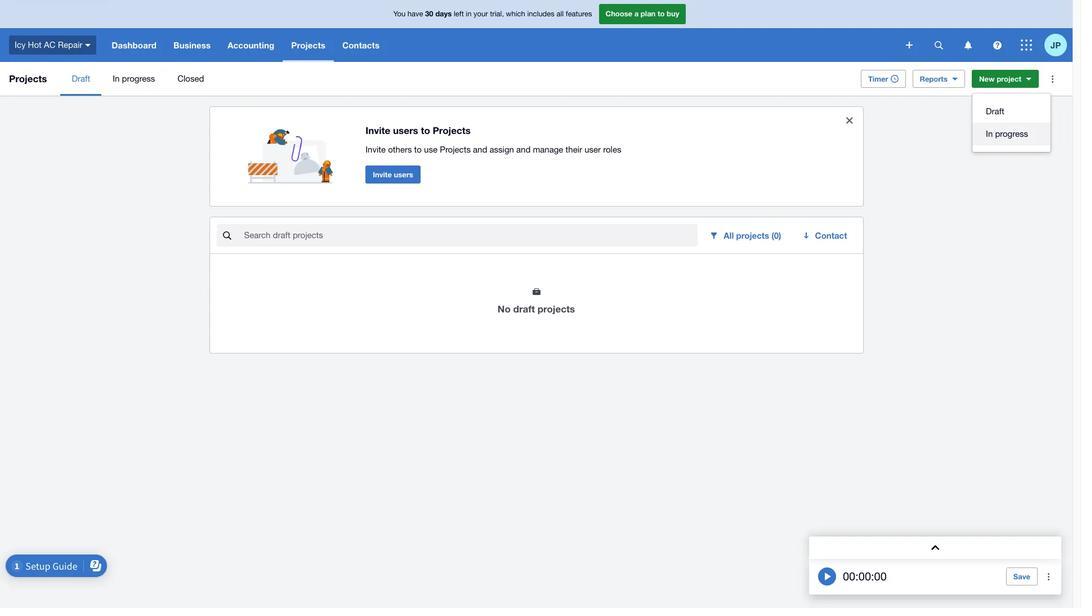 Task type: vqa. For each thing, say whether or not it's contained in the screenshot.
USER at the right top
yes



Task type: describe. For each thing, give the bounding box(es) containing it.
repair
[[58, 40, 82, 49]]

dashboard
[[112, 40, 157, 50]]

in for 'in progress' button
[[986, 129, 993, 139]]

features
[[566, 10, 592, 18]]

1 horizontal spatial svg image
[[906, 42, 913, 48]]

in
[[466, 10, 472, 18]]

reports button
[[913, 70, 966, 88]]

invite users
[[373, 170, 413, 179]]

have
[[408, 10, 423, 18]]

invite users to projects image
[[248, 116, 339, 184]]

draft
[[514, 303, 535, 315]]

projects inside all projects (0) popup button
[[737, 230, 770, 241]]

0 horizontal spatial projects
[[538, 303, 575, 315]]

no
[[498, 303, 511, 315]]

jp button
[[1045, 28, 1073, 62]]

svg image inside icy hot ac repair popup button
[[85, 44, 91, 47]]

in progress for 'in progress' button
[[986, 129, 1029, 139]]

reports
[[920, 74, 948, 83]]

1 svg image from the left
[[935, 41, 943, 49]]

start timer image
[[819, 568, 837, 586]]

projects up use
[[433, 124, 471, 136]]

use
[[424, 145, 438, 154]]

left
[[454, 10, 464, 18]]

save
[[1014, 572, 1031, 581]]

navigation containing dashboard
[[103, 28, 899, 62]]

includes
[[528, 10, 555, 18]]

2 and from the left
[[517, 145, 531, 154]]

contacts button
[[334, 28, 388, 62]]

you have 30 days left in your trial, which includes all features
[[394, 9, 592, 18]]

contact
[[816, 230, 848, 241]]

a
[[635, 9, 639, 18]]

choose
[[606, 9, 633, 18]]

progress for in progress 'link'
[[122, 74, 155, 83]]

business button
[[165, 28, 219, 62]]

timer button
[[861, 70, 906, 88]]

group containing draft
[[973, 94, 1051, 152]]

hot
[[28, 40, 42, 49]]

clear image
[[839, 109, 861, 132]]

0 vertical spatial more options image
[[1042, 68, 1064, 90]]

to for use
[[414, 145, 422, 154]]

banner containing jp
[[0, 0, 1073, 62]]

all
[[724, 230, 734, 241]]

your
[[474, 10, 488, 18]]

users for invite users to projects
[[393, 124, 418, 136]]

others
[[388, 145, 412, 154]]

draft link
[[61, 62, 102, 96]]

3 svg image from the left
[[994, 41, 1002, 49]]

ac
[[44, 40, 55, 49]]

new
[[980, 74, 995, 83]]

in progress link
[[102, 62, 166, 96]]

project
[[997, 74, 1022, 83]]

closed link
[[166, 62, 215, 96]]



Task type: locate. For each thing, give the bounding box(es) containing it.
0 horizontal spatial svg image
[[935, 41, 943, 49]]

and left assign
[[473, 145, 488, 154]]

icy hot ac repair
[[15, 40, 82, 49]]

to left use
[[414, 145, 422, 154]]

in progress button
[[973, 123, 1051, 145]]

users down others at the left top
[[394, 170, 413, 179]]

projects down 'hot'
[[9, 73, 47, 85]]

1 vertical spatial projects
[[538, 303, 575, 315]]

projects button
[[283, 28, 334, 62]]

1 vertical spatial more options image
[[1038, 566, 1061, 588]]

svg image left jp at right
[[1021, 39, 1033, 51]]

assign
[[490, 145, 514, 154]]

0 vertical spatial invite
[[366, 124, 391, 136]]

more options image
[[1042, 68, 1064, 90], [1038, 566, 1061, 588]]

save button
[[1007, 568, 1038, 586]]

1 horizontal spatial progress
[[996, 129, 1029, 139]]

projects
[[737, 230, 770, 241], [538, 303, 575, 315]]

icy
[[15, 40, 26, 49]]

in progress inside 'link'
[[113, 74, 155, 83]]

list box containing draft
[[973, 94, 1051, 152]]

1 vertical spatial invite
[[366, 145, 386, 154]]

in progress inside button
[[986, 129, 1029, 139]]

1 horizontal spatial in
[[986, 129, 993, 139]]

0 horizontal spatial and
[[473, 145, 488, 154]]

0 vertical spatial in progress
[[113, 74, 155, 83]]

svg image right repair
[[85, 44, 91, 47]]

0 horizontal spatial svg image
[[85, 44, 91, 47]]

0 vertical spatial users
[[393, 124, 418, 136]]

progress down dashboard "link"
[[122, 74, 155, 83]]

projects inside popup button
[[291, 40, 326, 50]]

timer
[[869, 74, 889, 83]]

progress inside 'link'
[[122, 74, 155, 83]]

invite users link
[[366, 165, 421, 183]]

draft
[[72, 74, 90, 83], [986, 106, 1005, 116]]

contact button
[[795, 224, 857, 247]]

in down draft button
[[986, 129, 993, 139]]

roles
[[604, 145, 622, 154]]

all projects (0) button
[[703, 224, 791, 247]]

draft for draft link
[[72, 74, 90, 83]]

draft for draft button
[[986, 106, 1005, 116]]

in inside 'link'
[[113, 74, 120, 83]]

to
[[658, 9, 665, 18], [421, 124, 430, 136], [414, 145, 422, 154]]

draft down repair
[[72, 74, 90, 83]]

2 vertical spatial invite
[[373, 170, 392, 179]]

projects right use
[[440, 145, 471, 154]]

new project
[[980, 74, 1022, 83]]

draft button
[[973, 100, 1051, 123]]

0 horizontal spatial in
[[113, 74, 120, 83]]

invite for invite users to projects
[[366, 124, 391, 136]]

in for in progress 'link'
[[113, 74, 120, 83]]

and
[[473, 145, 488, 154], [517, 145, 531, 154]]

1 horizontal spatial projects
[[737, 230, 770, 241]]

in progress down dashboard "link"
[[113, 74, 155, 83]]

jp
[[1051, 40, 1062, 50]]

1 horizontal spatial in progress
[[986, 129, 1029, 139]]

svg image
[[1021, 39, 1033, 51], [906, 42, 913, 48], [85, 44, 91, 47]]

you
[[394, 10, 406, 18]]

draft inside draft link
[[72, 74, 90, 83]]

invite
[[366, 124, 391, 136], [366, 145, 386, 154], [373, 170, 392, 179]]

users for invite users
[[394, 170, 413, 179]]

1 vertical spatial progress
[[996, 129, 1029, 139]]

projects
[[291, 40, 326, 50], [9, 73, 47, 85], [433, 124, 471, 136], [440, 145, 471, 154]]

new project button
[[972, 70, 1039, 88]]

00:00:00
[[843, 570, 887, 583]]

navigation
[[103, 28, 899, 62]]

group
[[973, 94, 1051, 152]]

progress down draft button
[[996, 129, 1029, 139]]

more options image right save
[[1038, 566, 1061, 588]]

Search draft projects search field
[[243, 225, 698, 246]]

1 and from the left
[[473, 145, 488, 154]]

invite down others at the left top
[[373, 170, 392, 179]]

contacts
[[343, 40, 380, 50]]

0 horizontal spatial draft
[[72, 74, 90, 83]]

invite left others at the left top
[[366, 145, 386, 154]]

in progress for in progress 'link'
[[113, 74, 155, 83]]

progress for 'in progress' button
[[996, 129, 1029, 139]]

trial,
[[490, 10, 504, 18]]

plan
[[641, 9, 656, 18]]

all projects (0)
[[724, 230, 782, 241]]

projects left (0)
[[737, 230, 770, 241]]

invite for invite others to use projects and assign and manage their user roles
[[366, 145, 386, 154]]

in inside button
[[986, 129, 993, 139]]

banner
[[0, 0, 1073, 62]]

user
[[585, 145, 601, 154]]

projects right draft
[[538, 303, 575, 315]]

0 vertical spatial draft
[[72, 74, 90, 83]]

1 vertical spatial draft
[[986, 106, 1005, 116]]

svg image
[[935, 41, 943, 49], [965, 41, 972, 49], [994, 41, 1002, 49]]

svg image up the reports popup button
[[906, 42, 913, 48]]

business
[[174, 40, 211, 50]]

to left buy
[[658, 9, 665, 18]]

days
[[436, 9, 452, 18]]

invite up others at the left top
[[366, 124, 391, 136]]

icy hot ac repair button
[[0, 28, 103, 62]]

1 vertical spatial users
[[394, 170, 413, 179]]

2 vertical spatial to
[[414, 145, 422, 154]]

0 vertical spatial to
[[658, 9, 665, 18]]

list box
[[973, 94, 1051, 152]]

buy
[[667, 9, 680, 18]]

choose a plan to buy
[[606, 9, 680, 18]]

invite users to projects
[[366, 124, 471, 136]]

2 svg image from the left
[[965, 41, 972, 49]]

their
[[566, 145, 583, 154]]

to up use
[[421, 124, 430, 136]]

30
[[425, 9, 434, 18]]

1 vertical spatial in progress
[[986, 129, 1029, 139]]

0 vertical spatial in
[[113, 74, 120, 83]]

projects left the contacts
[[291, 40, 326, 50]]

all
[[557, 10, 564, 18]]

dashboard link
[[103, 28, 165, 62]]

1 horizontal spatial and
[[517, 145, 531, 154]]

more options image down jp at right
[[1042, 68, 1064, 90]]

which
[[506, 10, 526, 18]]

progress
[[122, 74, 155, 83], [996, 129, 1029, 139]]

in
[[113, 74, 120, 83], [986, 129, 993, 139]]

in right draft link
[[113, 74, 120, 83]]

invite for invite users
[[373, 170, 392, 179]]

2 horizontal spatial svg image
[[1021, 39, 1033, 51]]

0 vertical spatial progress
[[122, 74, 155, 83]]

progress inside button
[[996, 129, 1029, 139]]

1 vertical spatial to
[[421, 124, 430, 136]]

in progress down draft button
[[986, 129, 1029, 139]]

invite others to use projects and assign and manage their user roles
[[366, 145, 622, 154]]

1 horizontal spatial svg image
[[965, 41, 972, 49]]

2 horizontal spatial svg image
[[994, 41, 1002, 49]]

no draft projects
[[498, 303, 575, 315]]

and right assign
[[517, 145, 531, 154]]

1 horizontal spatial draft
[[986, 106, 1005, 116]]

draft inside draft button
[[986, 106, 1005, 116]]

0 horizontal spatial in progress
[[113, 74, 155, 83]]

0 horizontal spatial progress
[[122, 74, 155, 83]]

closed
[[178, 74, 204, 83]]

manage
[[533, 145, 564, 154]]

0 vertical spatial projects
[[737, 230, 770, 241]]

accounting
[[228, 40, 275, 50]]

draft up 'in progress' button
[[986, 106, 1005, 116]]

users
[[393, 124, 418, 136], [394, 170, 413, 179]]

accounting button
[[219, 28, 283, 62]]

1 vertical spatial in
[[986, 129, 993, 139]]

users up others at the left top
[[393, 124, 418, 136]]

to for projects
[[421, 124, 430, 136]]

in progress
[[113, 74, 155, 83], [986, 129, 1029, 139]]

(0)
[[772, 230, 782, 241]]



